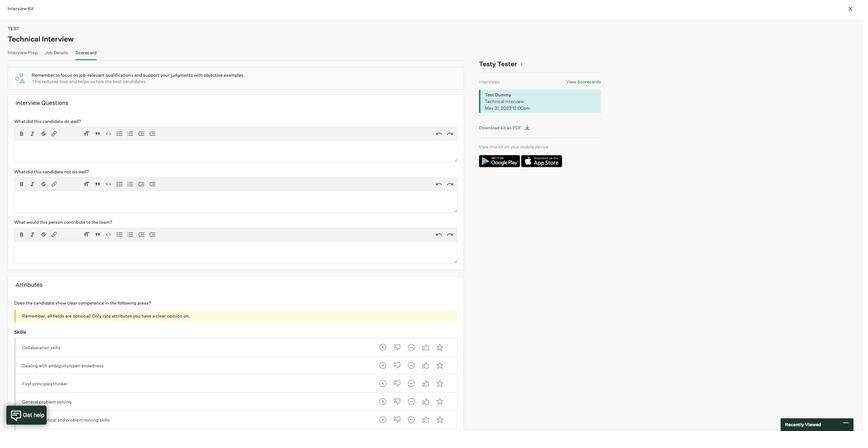 Task type: locate. For each thing, give the bounding box(es) containing it.
2 mixed image from the top
[[405, 360, 418, 372]]

1 mixed image from the top
[[405, 378, 418, 390]]

with
[[194, 72, 203, 78], [39, 363, 47, 369]]

1 horizontal spatial and
[[69, 79, 77, 84]]

0 horizontal spatial to
[[56, 72, 60, 78]]

1 horizontal spatial to
[[86, 220, 91, 225]]

yes image for strong analytical and problem solving skills
[[420, 414, 432, 427]]

interview prep link
[[8, 50, 38, 59]]

1 vertical spatial strong yes image
[[434, 378, 447, 390]]

test dummy technical interview may 31, 2023 12:00pm
[[485, 92, 531, 111]]

candidate down questions at the left of page
[[43, 118, 63, 124]]

kit
[[501, 125, 506, 130], [499, 144, 504, 149]]

3 yes button from the top
[[420, 378, 432, 390]]

2 strong yes image from the top
[[434, 378, 447, 390]]

0 vertical spatial strong yes image
[[434, 341, 447, 354]]

0 horizontal spatial with
[[39, 363, 47, 369]]

1 vertical spatial definitely not image
[[377, 396, 389, 408]]

no image for ambiguity/open
[[391, 360, 404, 372]]

yes button
[[420, 341, 432, 354], [420, 360, 432, 372], [420, 378, 432, 390], [420, 396, 432, 408], [420, 414, 432, 427]]

problem right general
[[39, 399, 56, 405]]

1 horizontal spatial do
[[72, 169, 77, 174]]

analytical
[[37, 417, 56, 423]]

yes button for thinker
[[420, 378, 432, 390]]

bias
[[60, 79, 68, 84]]

with left objective
[[194, 72, 203, 78]]

no button for ambiguity/open
[[391, 360, 404, 372]]

interview
[[8, 6, 27, 11], [42, 34, 74, 43], [8, 50, 27, 55], [506, 99, 524, 104], [16, 99, 40, 106]]

3 strong yes button from the top
[[434, 378, 447, 390]]

first
[[22, 381, 31, 387]]

2 yes button from the top
[[420, 360, 432, 372]]

clear right a
[[156, 313, 166, 319]]

person
[[48, 220, 63, 225]]

1 vertical spatial mixed image
[[405, 360, 418, 372]]

4 no image from the top
[[391, 396, 404, 408]]

2 strong yes button from the top
[[434, 360, 447, 372]]

0 horizontal spatial your
[[161, 72, 170, 78]]

2 no button from the top
[[391, 360, 404, 372]]

1 horizontal spatial with
[[194, 72, 203, 78]]

on left job-
[[73, 72, 78, 78]]

areas?
[[137, 300, 151, 306]]

1 horizontal spatial problem
[[66, 417, 83, 423]]

problem right analytical
[[66, 417, 83, 423]]

skills
[[50, 345, 61, 350], [100, 417, 110, 423]]

view left scorecards
[[567, 79, 577, 84]]

3 tab list from the top
[[377, 378, 447, 390]]

5 yes button from the top
[[420, 414, 432, 427]]

what for what did this candidate do well?
[[14, 118, 25, 124]]

view
[[567, 79, 577, 84], [479, 144, 489, 149]]

2 vertical spatial yes image
[[420, 396, 432, 408]]

strong yes image
[[434, 341, 447, 354], [434, 396, 447, 408], [434, 414, 447, 427]]

1 yes image from the top
[[420, 341, 432, 354]]

2 horizontal spatial and
[[134, 72, 142, 78]]

5 definitely not button from the top
[[377, 414, 389, 427]]

interview up 12:00pm
[[506, 99, 524, 104]]

5 strong yes button from the top
[[434, 414, 447, 427]]

scorecard
[[75, 50, 97, 55]]

0 vertical spatial definitely not image
[[377, 341, 389, 354]]

1 vertical spatial candidate
[[43, 169, 63, 174]]

3 no button from the top
[[391, 378, 404, 390]]

helps
[[78, 79, 89, 84]]

0 vertical spatial do
[[64, 118, 70, 124]]

what for what would this person contribute to the team?
[[14, 220, 25, 225]]

mixed image
[[405, 341, 418, 354], [405, 360, 418, 372], [405, 396, 418, 408]]

show
[[55, 300, 66, 306]]

yes image for dealing with ambiguity/open endedness
[[420, 360, 432, 372]]

1 horizontal spatial your
[[511, 144, 520, 149]]

did
[[26, 118, 33, 124], [26, 169, 33, 174]]

strong yes image
[[434, 360, 447, 372], [434, 378, 447, 390]]

this down interview questions
[[34, 118, 42, 124]]

3 strong yes image from the top
[[434, 414, 447, 427]]

viewed
[[806, 422, 822, 428]]

and up candidates.
[[134, 72, 142, 78]]

interview prep
[[8, 50, 38, 55]]

recently
[[786, 422, 805, 428]]

0 vertical spatial strong yes image
[[434, 360, 447, 372]]

0 vertical spatial definitely not image
[[377, 360, 389, 372]]

0 vertical spatial mixed image
[[405, 341, 418, 354]]

0 vertical spatial your
[[161, 72, 170, 78]]

do right not
[[72, 169, 77, 174]]

1 vertical spatial problem
[[66, 417, 83, 423]]

job details
[[45, 50, 68, 55]]

1 strong yes image from the top
[[434, 341, 447, 354]]

definitely not image
[[377, 341, 389, 354], [377, 396, 389, 408], [377, 414, 389, 427]]

0 horizontal spatial skills
[[50, 345, 61, 350]]

0 vertical spatial skills
[[50, 345, 61, 350]]

technical
[[8, 34, 40, 43], [485, 99, 505, 104]]

1 vertical spatial on
[[505, 144, 510, 149]]

1 definitely not image from the top
[[377, 341, 389, 354]]

job details link
[[45, 50, 68, 59]]

0 vertical spatial did
[[26, 118, 33, 124]]

0 horizontal spatial technical
[[8, 34, 40, 43]]

download kit as pdf
[[479, 125, 522, 130]]

3 mixed image from the top
[[405, 396, 418, 408]]

2 vertical spatial mixed image
[[405, 396, 418, 408]]

view for view scorecards
[[567, 79, 577, 84]]

no button for solving
[[391, 396, 404, 408]]

your right the support
[[161, 72, 170, 78]]

1 vertical spatial kit
[[499, 144, 504, 149]]

2 yes image from the top
[[420, 414, 432, 427]]

job-
[[79, 72, 88, 78]]

what
[[14, 118, 25, 124], [14, 169, 25, 174], [14, 220, 25, 225]]

candidate
[[43, 118, 63, 124], [43, 169, 63, 174], [34, 300, 54, 306]]

download
[[479, 125, 500, 130]]

no image for solving
[[391, 396, 404, 408]]

1 what from the top
[[14, 118, 25, 124]]

to left focus
[[56, 72, 60, 78]]

definitely not button for ambiguity/open
[[377, 360, 389, 372]]

view this kit on your mobile device
[[479, 144, 549, 149]]

ambiguity/open
[[48, 363, 80, 369]]

1 vertical spatial did
[[26, 169, 33, 174]]

2 definitely not image from the top
[[377, 378, 389, 390]]

1 vertical spatial yes image
[[420, 414, 432, 427]]

1 vertical spatial view
[[479, 144, 489, 149]]

1 vertical spatial clear
[[156, 313, 166, 319]]

1 definitely not image from the top
[[377, 360, 389, 372]]

strong yes button for and
[[434, 414, 447, 427]]

0 horizontal spatial solving
[[57, 399, 72, 405]]

this left not
[[34, 169, 42, 174]]

0 vertical spatial what
[[14, 118, 25, 124]]

0 vertical spatial well?
[[71, 118, 81, 124]]

on
[[73, 72, 78, 78], [505, 144, 510, 149]]

a
[[153, 313, 155, 319]]

0 vertical spatial problem
[[39, 399, 56, 405]]

2 yes image from the top
[[420, 378, 432, 390]]

0 vertical spatial with
[[194, 72, 203, 78]]

1 vertical spatial your
[[511, 144, 520, 149]]

your left mobile
[[511, 144, 520, 149]]

12:00pm
[[513, 105, 531, 111]]

0 vertical spatial and
[[134, 72, 142, 78]]

technical up interview prep
[[8, 34, 40, 43]]

may
[[485, 105, 494, 111]]

this
[[34, 118, 42, 124], [490, 144, 498, 149], [34, 169, 42, 174], [40, 220, 48, 225]]

mixed image for solving
[[405, 396, 418, 408]]

2 no image from the top
[[391, 360, 404, 372]]

clear
[[67, 300, 77, 306], [156, 313, 166, 319]]

no button
[[391, 341, 404, 354], [391, 360, 404, 372], [391, 378, 404, 390], [391, 396, 404, 408], [391, 414, 404, 427]]

2 mixed button from the top
[[405, 360, 418, 372]]

have
[[142, 313, 152, 319]]

1 vertical spatial well?
[[78, 169, 89, 174]]

2 strong yes image from the top
[[434, 396, 447, 408]]

do down questions at the left of page
[[64, 118, 70, 124]]

1 vertical spatial mixed image
[[405, 414, 418, 427]]

kit left as
[[501, 125, 506, 130]]

1 vertical spatial what
[[14, 169, 25, 174]]

clear right show
[[67, 300, 77, 306]]

0 horizontal spatial clear
[[67, 300, 77, 306]]

candidate up "all"
[[34, 300, 54, 306]]

4 no button from the top
[[391, 396, 404, 408]]

technical interview
[[8, 34, 74, 43]]

definitely not button for thinker
[[377, 378, 389, 390]]

interview for interview kit
[[8, 6, 27, 11]]

1 horizontal spatial skills
[[100, 417, 110, 423]]

on inside remember to focus on job-relevant qualifications and support your judgments with objective examples. this reduces bias and helps us hire the best candidates.
[[73, 72, 78, 78]]

1 horizontal spatial view
[[567, 79, 577, 84]]

1 yes button from the top
[[420, 341, 432, 354]]

0 vertical spatial mixed image
[[405, 378, 418, 390]]

1 yes image from the top
[[420, 360, 432, 372]]

competence
[[78, 300, 104, 306]]

testy
[[479, 60, 496, 68]]

5 tab list from the top
[[377, 414, 447, 427]]

the right does
[[26, 300, 33, 306]]

dealing
[[22, 363, 38, 369]]

all
[[47, 313, 52, 319]]

1 horizontal spatial technical
[[485, 99, 505, 104]]

mixed button for ambiguity/open
[[405, 360, 418, 372]]

2 vertical spatial definitely not image
[[377, 414, 389, 427]]

1 vertical spatial do
[[72, 169, 77, 174]]

solving
[[57, 399, 72, 405], [84, 417, 99, 423]]

with right dealing
[[39, 363, 47, 369]]

0 vertical spatial to
[[56, 72, 60, 78]]

1 vertical spatial strong yes image
[[434, 396, 447, 408]]

0 horizontal spatial view
[[479, 144, 489, 149]]

0 vertical spatial yes image
[[420, 360, 432, 372]]

2 vertical spatial what
[[14, 220, 25, 225]]

remember,
[[22, 313, 46, 319]]

1 no image from the top
[[391, 341, 404, 354]]

None text field
[[14, 191, 458, 213]]

view down download
[[479, 144, 489, 149]]

2 definitely not image from the top
[[377, 396, 389, 408]]

1 vertical spatial to
[[86, 220, 91, 225]]

2 vertical spatial candidate
[[34, 300, 54, 306]]

2 tab list from the top
[[377, 360, 447, 372]]

4 strong yes button from the top
[[434, 396, 447, 408]]

None text field
[[14, 140, 458, 162], [14, 241, 458, 264], [14, 140, 458, 162], [14, 241, 458, 264]]

on for your
[[505, 144, 510, 149]]

tab list
[[377, 341, 447, 354], [377, 360, 447, 372], [377, 378, 447, 390], [377, 396, 447, 408], [377, 414, 447, 427]]

on down download kit as pdf link
[[505, 144, 510, 149]]

1 mixed button from the top
[[405, 341, 418, 354]]

3 definitely not button from the top
[[377, 378, 389, 390]]

1 horizontal spatial clear
[[156, 313, 166, 319]]

1 vertical spatial with
[[39, 363, 47, 369]]

3 yes image from the top
[[420, 396, 432, 408]]

team?
[[99, 220, 112, 225]]

4 yes button from the top
[[420, 396, 432, 408]]

testy tester
[[479, 60, 517, 68]]

1 vertical spatial technical
[[485, 99, 505, 104]]

interview left prep
[[8, 50, 27, 55]]

interview down this
[[16, 99, 40, 106]]

candidate for not
[[43, 169, 63, 174]]

candidate left not
[[43, 169, 63, 174]]

2 vertical spatial and
[[57, 417, 65, 423]]

no image for thinker
[[391, 378, 404, 390]]

4 definitely not button from the top
[[377, 396, 389, 408]]

this right would
[[40, 220, 48, 225]]

5 no image from the top
[[391, 414, 404, 427]]

2 did from the top
[[26, 169, 33, 174]]

definitely not image
[[377, 360, 389, 372], [377, 378, 389, 390]]

interview up job details
[[42, 34, 74, 43]]

and
[[134, 72, 142, 78], [69, 79, 77, 84], [57, 417, 65, 423]]

strong yes image for dealing with ambiguity/open endedness
[[434, 360, 447, 372]]

0 horizontal spatial on
[[73, 72, 78, 78]]

tab list for ambiguity/open
[[377, 360, 447, 372]]

1 horizontal spatial on
[[505, 144, 510, 149]]

0 vertical spatial view
[[567, 79, 577, 84]]

0 vertical spatial yes image
[[420, 341, 432, 354]]

to right the contribute
[[86, 220, 91, 225]]

interview for interview prep
[[8, 50, 27, 55]]

4 tab list from the top
[[377, 396, 447, 408]]

download kit as pdf link
[[479, 124, 532, 132]]

the right in
[[110, 300, 117, 306]]

device
[[536, 144, 549, 149]]

1 no button from the top
[[391, 341, 404, 354]]

no button for and
[[391, 414, 404, 427]]

optional!
[[73, 313, 91, 319]]

3 definitely not image from the top
[[377, 414, 389, 427]]

1 vertical spatial and
[[69, 79, 77, 84]]

are
[[65, 313, 72, 319]]

and down focus
[[69, 79, 77, 84]]

definitely not button
[[377, 341, 389, 354], [377, 360, 389, 372], [377, 378, 389, 390], [377, 396, 389, 408], [377, 414, 389, 427]]

no image
[[391, 341, 404, 354], [391, 360, 404, 372], [391, 378, 404, 390], [391, 396, 404, 408], [391, 414, 404, 427]]

1 vertical spatial yes image
[[420, 378, 432, 390]]

0 vertical spatial on
[[73, 72, 78, 78]]

do
[[64, 118, 70, 124], [72, 169, 77, 174]]

3 mixed button from the top
[[405, 378, 418, 390]]

5 mixed button from the top
[[405, 414, 418, 427]]

the
[[105, 79, 112, 84], [92, 220, 98, 225], [26, 300, 33, 306], [110, 300, 117, 306]]

scorecard link
[[75, 50, 97, 59]]

5 no button from the top
[[391, 414, 404, 427]]

and right analytical
[[57, 417, 65, 423]]

yes image
[[420, 360, 432, 372], [420, 414, 432, 427]]

1 strong yes image from the top
[[434, 360, 447, 372]]

did for what did this candidate not do well?
[[26, 169, 33, 174]]

1 did from the top
[[26, 118, 33, 124]]

3 no image from the top
[[391, 378, 404, 390]]

the right hire
[[105, 79, 112, 84]]

interview left kit
[[8, 6, 27, 11]]

technical inside test dummy technical interview may 31, 2023 12:00pm
[[485, 99, 505, 104]]

the inside remember to focus on job-relevant qualifications and support your judgments with objective examples. this reduces bias and helps us hire the best candidates.
[[105, 79, 112, 84]]

this
[[32, 79, 41, 84]]

2 vertical spatial strong yes image
[[434, 414, 447, 427]]

attributes
[[112, 313, 132, 319]]

2 definitely not button from the top
[[377, 360, 389, 372]]

kit down the download kit as pdf
[[499, 144, 504, 149]]

problem
[[39, 399, 56, 405], [66, 417, 83, 423]]

1 mixed image from the top
[[405, 341, 418, 354]]

on.
[[184, 313, 190, 319]]

2 mixed image from the top
[[405, 414, 418, 427]]

4 mixed button from the top
[[405, 396, 418, 408]]

1 vertical spatial definitely not image
[[377, 378, 389, 390]]

mixed image
[[405, 378, 418, 390], [405, 414, 418, 427]]

1 vertical spatial solving
[[84, 417, 99, 423]]

0 vertical spatial candidate
[[43, 118, 63, 124]]

0 horizontal spatial and
[[57, 417, 65, 423]]

technical up 31,
[[485, 99, 505, 104]]

yes image
[[420, 341, 432, 354], [420, 378, 432, 390], [420, 396, 432, 408]]

strong yes button
[[434, 341, 447, 354], [434, 360, 447, 372], [434, 378, 447, 390], [434, 396, 447, 408], [434, 414, 447, 427]]

definitely not button for solving
[[377, 396, 389, 408]]

3 what from the top
[[14, 220, 25, 225]]

2 what from the top
[[14, 169, 25, 174]]

0 vertical spatial solving
[[57, 399, 72, 405]]

interview inside test dummy technical interview may 31, 2023 12:00pm
[[506, 99, 524, 104]]

dealing with ambiguity/open endedness
[[22, 363, 104, 369]]



Task type: describe. For each thing, give the bounding box(es) containing it.
strong yes image for and
[[434, 414, 447, 427]]

opinion
[[167, 313, 183, 319]]

rate
[[103, 313, 111, 319]]

1 horizontal spatial solving
[[84, 417, 99, 423]]

interview for interview questions
[[16, 99, 40, 106]]

candidate for do
[[43, 118, 63, 124]]

mixed button for thinker
[[405, 378, 418, 390]]

focus
[[61, 72, 72, 78]]

0 horizontal spatial problem
[[39, 399, 56, 405]]

interview questions
[[16, 99, 69, 106]]

mixed image for strong analytical and problem solving skills
[[405, 414, 418, 427]]

view scorecards
[[567, 79, 602, 84]]

with inside remember to focus on job-relevant qualifications and support your judgments with objective examples. this reduces bias and helps us hire the best candidates.
[[194, 72, 203, 78]]

0 vertical spatial technical
[[8, 34, 40, 43]]

1 definitely not button from the top
[[377, 341, 389, 354]]

judgments
[[171, 72, 193, 78]]

no image for and
[[391, 414, 404, 427]]

collaboration skills
[[22, 345, 61, 350]]

best
[[113, 79, 122, 84]]

general problem solving
[[22, 399, 72, 405]]

yes image for thinker
[[420, 378, 432, 390]]

on for job-
[[73, 72, 78, 78]]

hire
[[96, 79, 104, 84]]

principles
[[32, 381, 52, 387]]

recently viewed
[[786, 422, 822, 428]]

2023
[[501, 105, 512, 111]]

contribute
[[64, 220, 85, 225]]

what did this candidate not do well?
[[14, 169, 89, 174]]

view for view this kit on your mobile device
[[479, 144, 489, 149]]

yes button for ambiguity/open
[[420, 360, 432, 372]]

tab list for solving
[[377, 396, 447, 408]]

attributes
[[16, 281, 43, 288]]

this down download
[[490, 144, 498, 149]]

dummy
[[495, 92, 512, 97]]

to inside remember to focus on job-relevant qualifications and support your judgments with objective examples. this reduces bias and helps us hire the best candidates.
[[56, 72, 60, 78]]

qualifications
[[106, 72, 133, 78]]

you
[[133, 313, 141, 319]]

0 vertical spatial clear
[[67, 300, 77, 306]]

skills
[[14, 330, 26, 335]]

does the candidate show clear competence in the following areas?
[[14, 300, 151, 306]]

what would this person contribute to the team?
[[14, 220, 112, 225]]

definitely not image for and
[[377, 414, 389, 427]]

strong yes button for thinker
[[434, 378, 447, 390]]

mixed button for solving
[[405, 396, 418, 408]]

does
[[14, 300, 25, 306]]

following
[[118, 300, 136, 306]]

testy tester link
[[479, 60, 523, 68]]

test
[[8, 26, 19, 31]]

examples.
[[224, 72, 245, 78]]

strong yes image for solving
[[434, 396, 447, 408]]

1 tab list from the top
[[377, 341, 447, 354]]

objective
[[204, 72, 223, 78]]

0 vertical spatial kit
[[501, 125, 506, 130]]

mixed button for and
[[405, 414, 418, 427]]

definitely not image for solving
[[377, 396, 389, 408]]

view scorecards button
[[567, 79, 602, 84]]

what for what did this candidate not do well?
[[14, 169, 25, 174]]

endedness
[[81, 363, 104, 369]]

details
[[54, 50, 68, 55]]

as
[[507, 125, 512, 130]]

remember
[[32, 72, 55, 78]]

0 horizontal spatial do
[[64, 118, 70, 124]]

collaboration
[[22, 345, 49, 350]]

kit
[[28, 6, 34, 11]]

interview kit
[[8, 6, 34, 11]]

support
[[143, 72, 160, 78]]

1 strong yes button from the top
[[434, 341, 447, 354]]

did for what did this candidate do well?
[[26, 118, 33, 124]]

scorecards
[[578, 79, 602, 84]]

remember, all fields are optional! only rate attributes you have a clear opinion on.
[[22, 313, 190, 319]]

strong
[[22, 417, 36, 423]]

thinker
[[53, 381, 68, 387]]

no button for thinker
[[391, 378, 404, 390]]

strong analytical and problem solving skills
[[22, 417, 110, 423]]

remember to focus on job-relevant qualifications and support your judgments with objective examples. this reduces bias and helps us hire the best candidates.
[[32, 72, 245, 84]]

close image
[[847, 5, 855, 13]]

31,
[[495, 105, 500, 111]]

tab list for thinker
[[377, 378, 447, 390]]

fields
[[53, 313, 64, 319]]

pdf
[[513, 125, 522, 130]]

strong yes button for solving
[[434, 396, 447, 408]]

reduces
[[42, 79, 59, 84]]

test
[[485, 92, 494, 97]]

mixed image for first principles thinker
[[405, 378, 418, 390]]

us
[[90, 79, 95, 84]]

definitely not image for dealing with ambiguity/open endedness
[[377, 360, 389, 372]]

questions
[[41, 99, 69, 106]]

the left team?
[[92, 220, 98, 225]]

interviews
[[479, 79, 500, 84]]

mixed image for ambiguity/open
[[405, 360, 418, 372]]

general
[[22, 399, 38, 405]]

yes button for solving
[[420, 396, 432, 408]]

in
[[105, 300, 109, 306]]

yes button for and
[[420, 414, 432, 427]]

this for what would this person contribute to the team?
[[40, 220, 48, 225]]

strong yes button for ambiguity/open
[[434, 360, 447, 372]]

tester
[[498, 60, 517, 68]]

not
[[64, 169, 71, 174]]

your inside remember to focus on job-relevant qualifications and support your judgments with objective examples. this reduces bias and helps us hire the best candidates.
[[161, 72, 170, 78]]

what did this candidate do well?
[[14, 118, 81, 124]]

yes image for solving
[[420, 396, 432, 408]]

this for what did this candidate do well?
[[34, 118, 42, 124]]

candidates.
[[123, 79, 147, 84]]

tab list for and
[[377, 414, 447, 427]]

relevant
[[88, 72, 105, 78]]

job
[[45, 50, 53, 55]]

only
[[92, 313, 102, 319]]

1 vertical spatial skills
[[100, 417, 110, 423]]

prep
[[28, 50, 38, 55]]

strong yes image for first principles thinker
[[434, 378, 447, 390]]

definitely not image for first principles thinker
[[377, 378, 389, 390]]

this for what did this candidate not do well?
[[34, 169, 42, 174]]

first principles thinker
[[22, 381, 68, 387]]

definitely not button for and
[[377, 414, 389, 427]]



Task type: vqa. For each thing, say whether or not it's contained in the screenshot.
Dropbox link to the top
no



